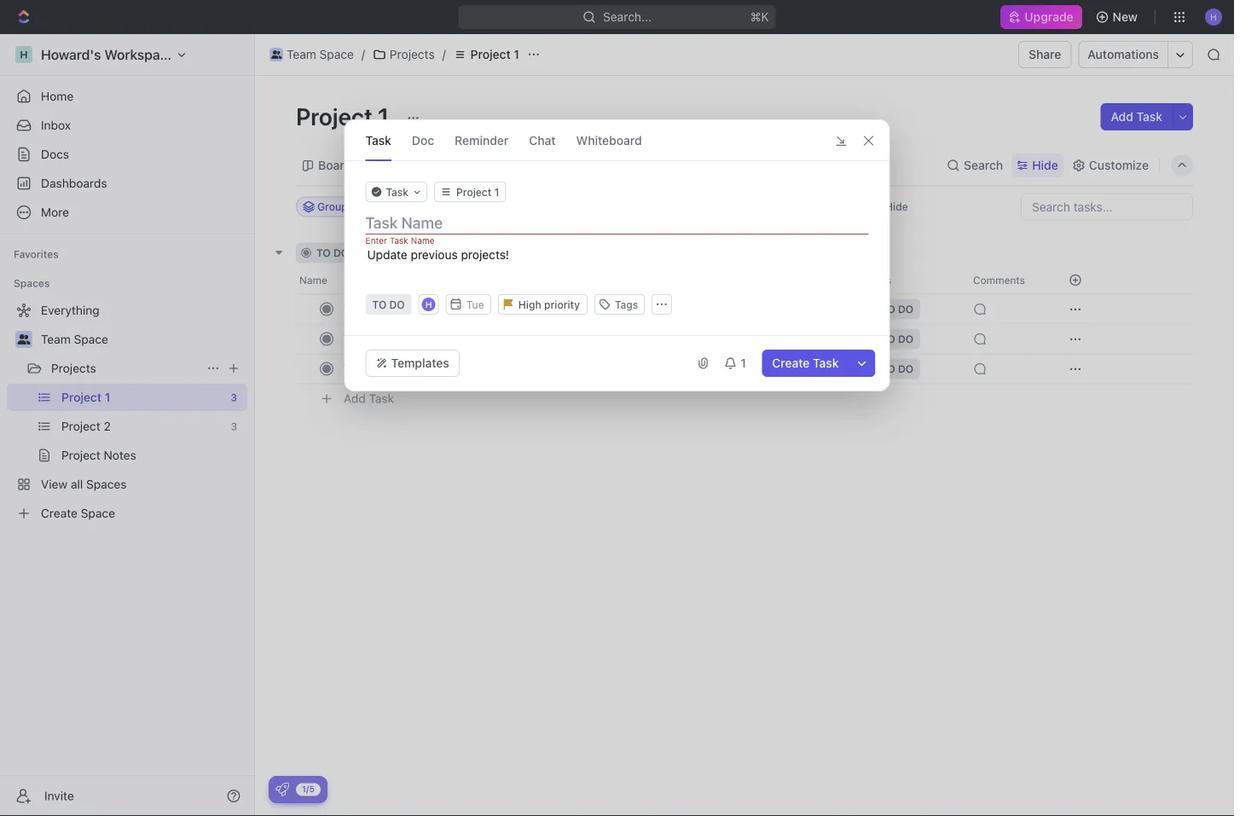 Task type: vqa. For each thing, say whether or not it's contained in the screenshot.
Automations button
yes



Task type: locate. For each thing, give the bounding box(es) containing it.
team right user group image
[[41, 332, 71, 346]]

3 up to do dropdown button
[[369, 247, 375, 259]]

1 horizontal spatial projects link
[[368, 44, 439, 65]]

0 horizontal spatial do
[[333, 247, 349, 259]]

board link
[[315, 154, 352, 177]]

1 / from the left
[[361, 47, 365, 61]]

projects inside sidebar navigation
[[51, 361, 96, 375]]

3 down 2
[[373, 362, 380, 376]]

0 vertical spatial project
[[470, 47, 511, 61]]

0 vertical spatial ‎task
[[344, 302, 370, 316]]

task down '‎task 2'
[[344, 362, 370, 376]]

1 button
[[717, 350, 755, 377]]

0 horizontal spatial projects
[[51, 361, 96, 375]]

hide button
[[1012, 154, 1063, 177]]

task down "list"
[[386, 186, 409, 198]]

1 horizontal spatial /
[[442, 47, 446, 61]]

‎task for ‎task 2
[[344, 332, 370, 346]]

‎task 1
[[344, 302, 378, 316]]

projects
[[390, 47, 435, 61], [51, 361, 96, 375]]

do inside to do dropdown button
[[389, 298, 405, 310]]

‎task 2 link
[[339, 327, 591, 351]]

2 vertical spatial add task
[[344, 392, 394, 406]]

docs link
[[7, 141, 247, 168]]

upgrade
[[1025, 10, 1073, 24]]

add task button down task 3
[[336, 388, 401, 409]]

add up customize
[[1111, 110, 1133, 124]]

0 horizontal spatial space
[[74, 332, 108, 346]]

sidebar navigation
[[0, 34, 255, 816]]

1 vertical spatial 3
[[373, 362, 380, 376]]

1 vertical spatial projects link
[[51, 355, 200, 382]]

1 horizontal spatial project
[[470, 47, 511, 61]]

1 vertical spatial add task
[[422, 247, 467, 259]]

1 vertical spatial ‎task
[[344, 332, 370, 346]]

project 1
[[470, 47, 519, 61], [296, 102, 394, 130]]

task up list link
[[365, 133, 391, 147]]

0 horizontal spatial project
[[296, 102, 373, 130]]

user group image
[[271, 50, 282, 59]]

to do inside dropdown button
[[372, 298, 405, 310]]

0 vertical spatial space
[[319, 47, 354, 61]]

to do left update
[[316, 247, 349, 259]]

0 vertical spatial to do
[[316, 247, 349, 259]]

priority
[[544, 298, 580, 310]]

team space link
[[265, 44, 358, 65], [41, 326, 244, 353]]

2 horizontal spatial add task
[[1111, 110, 1162, 124]]

dialog
[[344, 119, 890, 391]]

0 horizontal spatial team space
[[41, 332, 108, 346]]

/
[[361, 47, 365, 61], [442, 47, 446, 61]]

‎task left 2
[[344, 332, 370, 346]]

team
[[287, 47, 316, 61], [41, 332, 71, 346]]

automations
[[1088, 47, 1159, 61]]

1 vertical spatial team space link
[[41, 326, 244, 353]]

0 vertical spatial team space
[[287, 47, 354, 61]]

onboarding checklist button element
[[275, 783, 289, 797]]

add task down task 3
[[344, 392, 394, 406]]

chat
[[529, 133, 556, 147]]

project
[[470, 47, 511, 61], [296, 102, 373, 130]]

1 horizontal spatial hide
[[1032, 158, 1058, 172]]

add task button up customize
[[1101, 103, 1173, 130]]

1 vertical spatial project 1
[[296, 102, 394, 130]]

add task button
[[1101, 103, 1173, 130], [402, 243, 474, 263], [336, 388, 401, 409]]

‎task for ‎task 1
[[344, 302, 370, 316]]

project 1 link
[[449, 44, 524, 65]]

1 vertical spatial projects
[[51, 361, 96, 375]]

to left update
[[316, 247, 331, 259]]

0 vertical spatial team space link
[[265, 44, 358, 65]]

add task up customize
[[1111, 110, 1162, 124]]

‎task up '‎task 2'
[[344, 302, 370, 316]]

add right update
[[422, 247, 442, 259]]

task right create
[[813, 356, 839, 370]]

1 vertical spatial hide
[[885, 201, 908, 213]]

space inside sidebar navigation
[[74, 332, 108, 346]]

projects link
[[368, 44, 439, 65], [51, 355, 200, 382]]

hide button
[[878, 197, 915, 217]]

1 horizontal spatial to
[[372, 298, 387, 310]]

0 horizontal spatial add task
[[344, 392, 394, 406]]

to inside dropdown button
[[372, 298, 387, 310]]

do
[[333, 247, 349, 259], [389, 298, 405, 310]]

1 ‎task from the top
[[344, 302, 370, 316]]

1 horizontal spatial to do
[[372, 298, 405, 310]]

chat button
[[529, 120, 556, 160]]

space right user group image
[[74, 332, 108, 346]]

0 horizontal spatial hide
[[885, 201, 908, 213]]

add task button up h
[[402, 243, 474, 263]]

1
[[514, 47, 519, 61], [378, 102, 389, 130], [373, 302, 378, 316], [741, 356, 746, 370]]

to do up 2
[[372, 298, 405, 310]]

customize button
[[1067, 154, 1154, 177]]

0 vertical spatial add task button
[[1101, 103, 1173, 130]]

3
[[369, 247, 375, 259], [373, 362, 380, 376]]

add down task 3
[[344, 392, 366, 406]]

‎task 2
[[344, 332, 380, 346]]

tags button
[[594, 294, 645, 315]]

tree inside sidebar navigation
[[7, 297, 247, 527]]

add task
[[1111, 110, 1162, 124], [422, 247, 467, 259], [344, 392, 394, 406]]

to do button
[[365, 294, 412, 315]]

0 vertical spatial add task
[[1111, 110, 1162, 124]]

0 vertical spatial add
[[1111, 110, 1133, 124]]

home link
[[7, 83, 247, 110]]

‎task
[[344, 302, 370, 316], [344, 332, 370, 346]]

add task up h
[[422, 247, 467, 259]]

high priority button
[[498, 294, 588, 315]]

task inside dropdown button
[[386, 186, 409, 198]]

‎task 1 link
[[339, 297, 591, 322]]

add
[[1111, 110, 1133, 124], [422, 247, 442, 259], [344, 392, 366, 406]]

automations button
[[1079, 42, 1168, 67]]

0 vertical spatial hide
[[1032, 158, 1058, 172]]

1 vertical spatial team space
[[41, 332, 108, 346]]

1 horizontal spatial project 1
[[470, 47, 519, 61]]

doc button
[[412, 120, 434, 160]]

2 vertical spatial add
[[344, 392, 366, 406]]

table
[[580, 158, 611, 172]]

‎task inside ‎task 2 link
[[344, 332, 370, 346]]

1 vertical spatial do
[[389, 298, 405, 310]]

1 horizontal spatial do
[[389, 298, 405, 310]]

0 horizontal spatial team space link
[[41, 326, 244, 353]]

to do
[[316, 247, 349, 259], [372, 298, 405, 310]]

tags button
[[594, 294, 645, 315]]

to up 2
[[372, 298, 387, 310]]

1 horizontal spatial add
[[422, 247, 442, 259]]

inbox
[[41, 118, 71, 132]]

2 ‎task from the top
[[344, 332, 370, 346]]

‎task inside ‎task 1 link
[[344, 302, 370, 316]]

0 vertical spatial to
[[316, 247, 331, 259]]

0 horizontal spatial add
[[344, 392, 366, 406]]

to
[[316, 247, 331, 259], [372, 298, 387, 310]]

0 horizontal spatial project 1
[[296, 102, 394, 130]]

1 horizontal spatial team space
[[287, 47, 354, 61]]

1 vertical spatial project
[[296, 102, 373, 130]]

1 horizontal spatial space
[[319, 47, 354, 61]]

task up customize
[[1137, 110, 1162, 124]]

add task for add task button to the top
[[1111, 110, 1162, 124]]

task
[[1137, 110, 1162, 124], [365, 133, 391, 147], [386, 186, 409, 198], [444, 247, 467, 259], [813, 356, 839, 370], [344, 362, 370, 376], [369, 392, 394, 406]]

1 vertical spatial team
[[41, 332, 71, 346]]

1 vertical spatial to do
[[372, 298, 405, 310]]

task up ‎task 1 link
[[444, 247, 467, 259]]

1 vertical spatial to
[[372, 298, 387, 310]]

space right user group icon
[[319, 47, 354, 61]]

search button
[[942, 154, 1008, 177]]

space
[[319, 47, 354, 61], [74, 332, 108, 346]]

team space right user group image
[[41, 332, 108, 346]]

0 horizontal spatial /
[[361, 47, 365, 61]]

team space
[[287, 47, 354, 61], [41, 332, 108, 346]]

tree containing team space
[[7, 297, 247, 527]]

0 vertical spatial team
[[287, 47, 316, 61]]

1 vertical spatial space
[[74, 332, 108, 346]]

spaces
[[14, 277, 50, 289]]

invite
[[44, 789, 74, 803]]

1 horizontal spatial projects
[[390, 47, 435, 61]]

hide
[[1032, 158, 1058, 172], [885, 201, 908, 213]]

tree
[[7, 297, 247, 527]]

0 horizontal spatial projects link
[[51, 355, 200, 382]]

team right user group icon
[[287, 47, 316, 61]]

do left h
[[389, 298, 405, 310]]

do left update
[[333, 247, 349, 259]]

team space right user group icon
[[287, 47, 354, 61]]

0 horizontal spatial team
[[41, 332, 71, 346]]



Task type: describe. For each thing, give the bounding box(es) containing it.
inbox link
[[7, 112, 247, 139]]

task down task 3
[[369, 392, 394, 406]]

2 vertical spatial add task button
[[336, 388, 401, 409]]

h
[[425, 299, 432, 309]]

upgrade link
[[1001, 5, 1082, 29]]

1 horizontal spatial team space link
[[265, 44, 358, 65]]

whiteboard button
[[576, 120, 642, 160]]

reminder
[[455, 133, 509, 147]]

dashboards link
[[7, 170, 247, 197]]

create task button
[[762, 350, 849, 377]]

calendar link
[[432, 154, 486, 177]]

user group image
[[17, 334, 30, 345]]

0 horizontal spatial to
[[316, 247, 331, 259]]

1 button
[[717, 350, 755, 377]]

share
[[1029, 47, 1061, 61]]

home
[[41, 89, 74, 103]]

list
[[383, 158, 404, 172]]

task inside button
[[813, 356, 839, 370]]

board
[[318, 158, 352, 172]]

new button
[[1089, 3, 1148, 31]]

table link
[[577, 154, 611, 177]]

1 inside button
[[741, 356, 746, 370]]

gantt
[[517, 158, 549, 172]]

update previous projects!
[[367, 248, 509, 262]]

team inside sidebar navigation
[[41, 332, 71, 346]]

add task for bottom add task button
[[344, 392, 394, 406]]

0 vertical spatial do
[[333, 247, 349, 259]]

high priority button
[[498, 294, 588, 315]]

calendar
[[435, 158, 486, 172]]

hide inside dropdown button
[[1032, 158, 1058, 172]]

onboarding checklist button image
[[275, 783, 289, 797]]

Search tasks... text field
[[1022, 194, 1192, 220]]

list link
[[380, 154, 404, 177]]

h button
[[420, 296, 437, 313]]

1 horizontal spatial team
[[287, 47, 316, 61]]

tags
[[615, 298, 638, 310]]

task button
[[365, 182, 427, 202]]

hide inside button
[[885, 201, 908, 213]]

favorites button
[[7, 244, 65, 264]]

0 vertical spatial project 1
[[470, 47, 519, 61]]

task button
[[365, 120, 391, 160]]

dialog containing task
[[344, 119, 890, 391]]

favorites
[[14, 248, 59, 260]]

team space inside sidebar navigation
[[41, 332, 108, 346]]

0 horizontal spatial to do
[[316, 247, 349, 259]]

docs
[[41, 147, 69, 161]]

dashboards
[[41, 176, 107, 190]]

1 horizontal spatial add task
[[422, 247, 467, 259]]

update
[[367, 248, 407, 262]]

1 vertical spatial add task button
[[402, 243, 474, 263]]

whiteboard
[[576, 133, 642, 147]]

templates button
[[365, 350, 460, 377]]

reminder button
[[455, 120, 509, 160]]

create task
[[772, 356, 839, 370]]

task 3
[[344, 362, 380, 376]]

1/5
[[302, 784, 315, 794]]

2 horizontal spatial add
[[1111, 110, 1133, 124]]

0 vertical spatial projects link
[[368, 44, 439, 65]]

high
[[518, 298, 541, 310]]

0 vertical spatial 3
[[369, 247, 375, 259]]

search
[[964, 158, 1003, 172]]

search...
[[603, 10, 652, 24]]

gantt link
[[514, 154, 549, 177]]

share button
[[1018, 41, 1072, 68]]

high priority
[[518, 298, 580, 310]]

previous
[[411, 248, 458, 262]]

0 vertical spatial projects
[[390, 47, 435, 61]]

Task Name text field
[[365, 212, 872, 233]]

2 / from the left
[[442, 47, 446, 61]]

projects!
[[461, 248, 509, 262]]

task 3 link
[[339, 356, 591, 381]]

doc
[[412, 133, 434, 147]]

team space link inside sidebar navigation
[[41, 326, 244, 353]]

templates
[[391, 356, 449, 370]]

2
[[373, 332, 380, 346]]

customize
[[1089, 158, 1149, 172]]

⌘k
[[750, 10, 769, 24]]

create
[[772, 356, 810, 370]]

1 vertical spatial add
[[422, 247, 442, 259]]

new
[[1113, 10, 1138, 24]]



